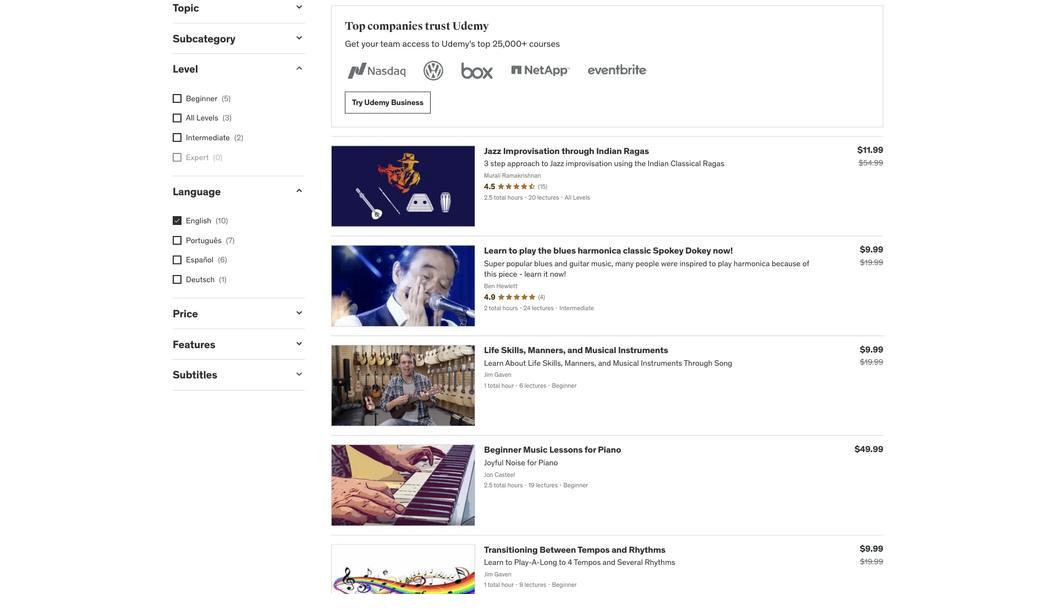 Task type: vqa. For each thing, say whether or not it's contained in the screenshot.


Task type: describe. For each thing, give the bounding box(es) containing it.
small image for features
[[294, 338, 305, 349]]

english (10)
[[186, 216, 228, 225]]

xsmall image for language
[[173, 275, 182, 284]]

$9.99 $19.99 for transitioning between tempos and rhythms
[[860, 543, 884, 567]]

(0)
[[213, 152, 223, 162]]

português
[[186, 235, 222, 245]]

price button
[[173, 307, 285, 320]]

music
[[523, 444, 548, 456]]

transitioning between tempos and rhythms link
[[484, 544, 666, 555]]

transitioning between tempos and rhythms
[[484, 544, 666, 555]]

learn to play the blues harmonica classic spokey dokey now!
[[484, 245, 733, 256]]

tempos
[[578, 544, 610, 555]]

1 xsmall image from the top
[[173, 133, 182, 142]]

expert
[[186, 152, 209, 162]]

xsmall image for all
[[173, 114, 182, 123]]

team
[[380, 38, 401, 49]]

$49.99
[[855, 443, 884, 455]]

language button
[[173, 185, 285, 198]]

now!
[[713, 245, 733, 256]]

1 vertical spatial udemy
[[365, 97, 390, 107]]

português (7)
[[186, 235, 235, 245]]

expert (0)
[[186, 152, 223, 162]]

to inside top companies trust udemy get your team access to udemy's top 25,000+ courses
[[432, 38, 440, 49]]

(6)
[[218, 255, 227, 265]]

$54.99
[[859, 158, 884, 168]]

features
[[173, 338, 216, 351]]

xsmall image for beginner
[[173, 94, 182, 103]]

top
[[345, 19, 366, 33]]

try
[[352, 97, 363, 107]]

(1)
[[219, 274, 227, 284]]

musical
[[585, 345, 617, 356]]

small image for language
[[294, 185, 305, 196]]

beginner music lessons for piano
[[484, 444, 622, 456]]

small image for topic
[[294, 1, 305, 12]]

netapp image
[[509, 59, 572, 83]]

beginner for beginner music lessons for piano
[[484, 444, 522, 456]]

trust
[[425, 19, 451, 33]]

$9.99 $19.99 for life skills, manners, and musical instruments
[[860, 344, 884, 367]]

$19.99 for life skills, manners, and musical instruments
[[861, 357, 884, 367]]

$9.99 $19.99 for learn to play the blues harmonica classic spokey dokey now!
[[860, 244, 884, 267]]

topic button
[[173, 1, 285, 14]]

udemy inside top companies trust udemy get your team access to udemy's top 25,000+ courses
[[453, 19, 489, 33]]

(3)
[[223, 113, 232, 123]]

top companies trust udemy get your team access to udemy's top 25,000+ courses
[[345, 19, 560, 49]]

small image for subtitles
[[294, 369, 305, 380]]

lessons
[[550, 444, 583, 456]]

$19.99 for transitioning between tempos and rhythms
[[861, 557, 884, 567]]

skills,
[[501, 345, 526, 356]]

(10)
[[216, 216, 228, 225]]

companies
[[368, 19, 423, 33]]

deutsch (1)
[[186, 274, 227, 284]]

life
[[484, 345, 500, 356]]

levels
[[197, 113, 218, 123]]

beginner for beginner (5)
[[186, 93, 218, 103]]

level button
[[173, 62, 285, 76]]

$19.99 for learn to play the blues harmonica classic spokey dokey now!
[[861, 257, 884, 267]]

udemy's
[[442, 38, 476, 49]]

blues
[[554, 245, 576, 256]]

and for manners,
[[568, 345, 583, 356]]

indian
[[597, 145, 622, 156]]

intermediate (2)
[[186, 132, 243, 142]]

rhythms
[[629, 544, 666, 555]]

$9.99 for transitioning between tempos and rhythms
[[860, 543, 884, 555]]

topic
[[173, 1, 199, 14]]

the
[[538, 245, 552, 256]]

beginner music lessons for piano link
[[484, 444, 622, 456]]

language
[[173, 185, 221, 198]]

deutsch
[[186, 274, 215, 284]]

subcategory button
[[173, 32, 285, 45]]

xsmall image for level
[[173, 153, 182, 162]]

español (6)
[[186, 255, 227, 265]]

courses
[[529, 38, 560, 49]]

nasdaq image
[[345, 59, 408, 83]]

subtitles button
[[173, 368, 285, 382]]

learn
[[484, 245, 507, 256]]

25,000+
[[493, 38, 527, 49]]

volkswagen image
[[422, 59, 446, 83]]



Task type: locate. For each thing, give the bounding box(es) containing it.
xsmall image left português
[[173, 236, 182, 245]]

2 $9.99 from the top
[[860, 344, 884, 355]]

2 $9.99 $19.99 from the top
[[860, 344, 884, 367]]

0 vertical spatial small image
[[294, 307, 305, 318]]

0 vertical spatial $19.99
[[861, 257, 884, 267]]

play
[[519, 245, 537, 256]]

2 xsmall image from the top
[[173, 114, 182, 123]]

1 vertical spatial and
[[612, 544, 627, 555]]

0 vertical spatial and
[[568, 345, 583, 356]]

xsmall image left english
[[173, 216, 182, 225]]

1 $9.99 from the top
[[860, 244, 884, 255]]

0 horizontal spatial beginner
[[186, 93, 218, 103]]

1 horizontal spatial and
[[612, 544, 627, 555]]

and right tempos
[[612, 544, 627, 555]]

and for tempos
[[612, 544, 627, 555]]

improvisation
[[503, 145, 560, 156]]

access
[[403, 38, 430, 49]]

3 xsmall image from the top
[[173, 275, 182, 284]]

xsmall image for português
[[173, 236, 182, 245]]

all
[[186, 113, 195, 123]]

0 horizontal spatial to
[[432, 38, 440, 49]]

2 xsmall image from the top
[[173, 153, 182, 162]]

2 vertical spatial small image
[[294, 369, 305, 380]]

2 vertical spatial xsmall image
[[173, 275, 182, 284]]

features button
[[173, 338, 285, 351]]

1 small image from the top
[[294, 307, 305, 318]]

xsmall image for english
[[173, 216, 182, 225]]

(5)
[[222, 93, 231, 103]]

xsmall image left intermediate
[[173, 133, 182, 142]]

english
[[186, 216, 211, 225]]

español
[[186, 255, 214, 265]]

0 vertical spatial udemy
[[453, 19, 489, 33]]

1 small image from the top
[[294, 1, 305, 12]]

spokey
[[653, 245, 684, 256]]

for
[[585, 444, 596, 456]]

get
[[345, 38, 359, 49]]

transitioning
[[484, 544, 538, 555]]

all levels (3)
[[186, 113, 232, 123]]

1 vertical spatial to
[[509, 245, 518, 256]]

xsmall image left expert
[[173, 153, 182, 162]]

xsmall image
[[173, 94, 182, 103], [173, 114, 182, 123], [173, 216, 182, 225], [173, 236, 182, 245], [173, 256, 182, 264]]

instruments
[[618, 345, 669, 356]]

3 $19.99 from the top
[[861, 557, 884, 567]]

business
[[391, 97, 424, 107]]

small image for level
[[294, 63, 305, 74]]

4 xsmall image from the top
[[173, 236, 182, 245]]

harmonica
[[578, 245, 622, 256]]

beginner
[[186, 93, 218, 103], [484, 444, 522, 456]]

3 small image from the top
[[294, 369, 305, 380]]

0 horizontal spatial and
[[568, 345, 583, 356]]

learn to play the blues harmonica classic spokey dokey now! link
[[484, 245, 733, 256]]

between
[[540, 544, 576, 555]]

2 vertical spatial $9.99
[[860, 543, 884, 555]]

$9.99 $19.99
[[860, 244, 884, 267], [860, 344, 884, 367], [860, 543, 884, 567]]

small image for price
[[294, 307, 305, 318]]

life skills, manners, and musical instruments link
[[484, 345, 669, 356]]

0 vertical spatial $9.99
[[860, 244, 884, 255]]

small image
[[294, 307, 305, 318], [294, 338, 305, 349], [294, 369, 305, 380]]

to left play
[[509, 245, 518, 256]]

3 $9.99 $19.99 from the top
[[860, 543, 884, 567]]

1 $9.99 $19.99 from the top
[[860, 244, 884, 267]]

xsmall image left español
[[173, 256, 182, 264]]

5 xsmall image from the top
[[173, 256, 182, 264]]

piano
[[598, 444, 622, 456]]

1 vertical spatial beginner
[[484, 444, 522, 456]]

eventbrite image
[[586, 59, 649, 83]]

$9.99 for life skills, manners, and musical instruments
[[860, 344, 884, 355]]

udemy right try
[[365, 97, 390, 107]]

try udemy business link
[[345, 92, 431, 114]]

3 small image from the top
[[294, 63, 305, 74]]

intermediate
[[186, 132, 230, 142]]

0 vertical spatial $9.99 $19.99
[[860, 244, 884, 267]]

1 horizontal spatial beginner
[[484, 444, 522, 456]]

$11.99 $54.99
[[858, 144, 884, 168]]

4 small image from the top
[[294, 185, 305, 196]]

box image
[[459, 59, 496, 83]]

to
[[432, 38, 440, 49], [509, 245, 518, 256]]

udemy up udemy's
[[453, 19, 489, 33]]

jazz improvisation through indian ragas
[[484, 145, 649, 156]]

ragas
[[624, 145, 649, 156]]

$9.99
[[860, 244, 884, 255], [860, 344, 884, 355], [860, 543, 884, 555]]

(2)
[[235, 132, 243, 142]]

xsmall image for español
[[173, 256, 182, 264]]

0 horizontal spatial udemy
[[365, 97, 390, 107]]

jazz improvisation through indian ragas link
[[484, 145, 649, 156]]

to down trust
[[432, 38, 440, 49]]

$19.99
[[861, 257, 884, 267], [861, 357, 884, 367], [861, 557, 884, 567]]

dokey
[[686, 245, 711, 256]]

2 vertical spatial $19.99
[[861, 557, 884, 567]]

2 small image from the top
[[294, 338, 305, 349]]

your
[[362, 38, 379, 49]]

try udemy business
[[352, 97, 424, 107]]

and
[[568, 345, 583, 356], [612, 544, 627, 555]]

xsmall image left deutsch
[[173, 275, 182, 284]]

top
[[478, 38, 491, 49]]

0 vertical spatial beginner
[[186, 93, 218, 103]]

(7)
[[226, 235, 235, 245]]

xsmall image
[[173, 133, 182, 142], [173, 153, 182, 162], [173, 275, 182, 284]]

$9.99 for learn to play the blues harmonica classic spokey dokey now!
[[860, 244, 884, 255]]

through
[[562, 145, 595, 156]]

0 vertical spatial xsmall image
[[173, 133, 182, 142]]

subtitles
[[173, 368, 217, 382]]

0 vertical spatial to
[[432, 38, 440, 49]]

1 xsmall image from the top
[[173, 94, 182, 103]]

beginner (5)
[[186, 93, 231, 103]]

subcategory
[[173, 32, 236, 45]]

xsmall image left all
[[173, 114, 182, 123]]

3 xsmall image from the top
[[173, 216, 182, 225]]

1 vertical spatial $9.99
[[860, 344, 884, 355]]

and left musical in the right of the page
[[568, 345, 583, 356]]

life skills, manners, and musical instruments
[[484, 345, 669, 356]]

1 vertical spatial $19.99
[[861, 357, 884, 367]]

xsmall image down level on the top left of page
[[173, 94, 182, 103]]

small image
[[294, 1, 305, 12], [294, 32, 305, 43], [294, 63, 305, 74], [294, 185, 305, 196]]

beginner left music on the bottom
[[484, 444, 522, 456]]

$11.99
[[858, 144, 884, 155]]

2 small image from the top
[[294, 32, 305, 43]]

udemy
[[453, 19, 489, 33], [365, 97, 390, 107]]

1 vertical spatial xsmall image
[[173, 153, 182, 162]]

3 $9.99 from the top
[[860, 543, 884, 555]]

1 vertical spatial small image
[[294, 338, 305, 349]]

manners,
[[528, 345, 566, 356]]

1 $19.99 from the top
[[861, 257, 884, 267]]

jazz
[[484, 145, 502, 156]]

level
[[173, 62, 198, 76]]

price
[[173, 307, 198, 320]]

1 horizontal spatial to
[[509, 245, 518, 256]]

classic
[[623, 245, 651, 256]]

1 horizontal spatial udemy
[[453, 19, 489, 33]]

1 vertical spatial $9.99 $19.99
[[860, 344, 884, 367]]

beginner up levels
[[186, 93, 218, 103]]

2 $19.99 from the top
[[861, 357, 884, 367]]

small image for subcategory
[[294, 32, 305, 43]]

2 vertical spatial $9.99 $19.99
[[860, 543, 884, 567]]



